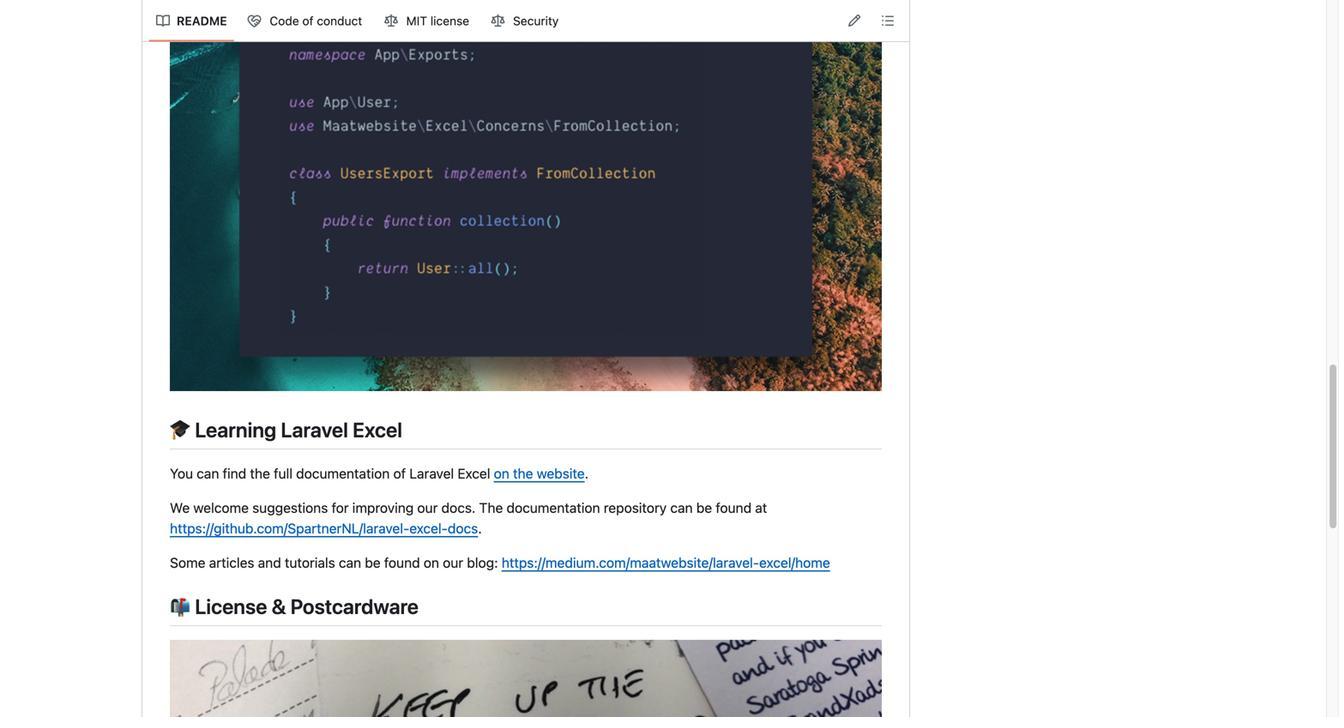 Task type: vqa. For each thing, say whether or not it's contained in the screenshot.
graph icon
no



Task type: locate. For each thing, give the bounding box(es) containing it.
found left at
[[716, 500, 752, 516]]

book image
[[156, 14, 170, 28]]

0 vertical spatial our
[[417, 500, 438, 516]]

on down excel-
[[424, 555, 439, 571]]

excel-
[[410, 520, 448, 537]]

excel up docs.
[[458, 465, 490, 482]]

be up postcardware
[[365, 555, 381, 571]]

documentation down website
[[507, 500, 600, 516]]

code of conduct image
[[248, 14, 261, 28]]

documentation up for
[[296, 465, 390, 482]]

. inside we welcome suggestions for improving our docs. the documentation repository can be found at https://github.com/spartnernl/laravel-excel-docs .
[[478, 520, 482, 537]]

can
[[197, 465, 219, 482], [671, 500, 693, 516], [339, 555, 361, 571]]

0 horizontal spatial can
[[197, 465, 219, 482]]

0 horizontal spatial documentation
[[296, 465, 390, 482]]

excel/home
[[759, 555, 830, 571]]

laravel up docs.
[[410, 465, 454, 482]]

1 horizontal spatial .
[[585, 465, 589, 482]]

license
[[431, 14, 469, 28]]

0 vertical spatial .
[[585, 465, 589, 482]]

edit file image
[[848, 14, 862, 27]]

0 horizontal spatial found
[[384, 555, 420, 571]]

0 vertical spatial be
[[697, 500, 712, 516]]

1 vertical spatial documentation
[[507, 500, 600, 516]]

0 vertical spatial documentation
[[296, 465, 390, 482]]

1 vertical spatial can
[[671, 500, 693, 516]]

of right code
[[302, 14, 314, 28]]

0 vertical spatial on
[[494, 465, 510, 482]]

2 vertical spatial can
[[339, 555, 361, 571]]

1 horizontal spatial can
[[339, 555, 361, 571]]

laravel
[[281, 418, 348, 442], [410, 465, 454, 482]]

1 horizontal spatial on
[[494, 465, 510, 482]]

list
[[149, 7, 567, 35]]

https://medium.com/maatwebsite/laravel-
[[502, 555, 759, 571]]

&
[[272, 595, 286, 619]]

0 horizontal spatial excel
[[353, 418, 402, 442]]

1 vertical spatial be
[[365, 555, 381, 571]]

1 horizontal spatial documentation
[[507, 500, 600, 516]]

1 horizontal spatial our
[[443, 555, 463, 571]]

you can find the full documentation of laravel excel on the website .
[[170, 465, 589, 482]]

1 vertical spatial our
[[443, 555, 463, 571]]

found down excel-
[[384, 555, 420, 571]]

the left website
[[513, 465, 533, 482]]

can inside we welcome suggestions for improving our docs. the documentation repository can be found at https://github.com/spartnernl/laravel-excel-docs .
[[671, 500, 693, 516]]

be
[[697, 500, 712, 516], [365, 555, 381, 571]]

security link
[[484, 7, 567, 35]]

0 horizontal spatial of
[[302, 14, 314, 28]]

at
[[755, 500, 767, 516]]

0 horizontal spatial our
[[417, 500, 438, 516]]

laravel up full
[[281, 418, 348, 442]]

https://medium.com/maatwebsite/laravel-excel/home link
[[502, 555, 830, 571]]

can right tutorials
[[339, 555, 361, 571]]

1 vertical spatial .
[[478, 520, 482, 537]]

1 horizontal spatial of
[[393, 465, 406, 482]]

https://github.com/spartnernl/laravel-
[[170, 520, 410, 537]]

improving
[[352, 500, 414, 516]]

📬
[[170, 595, 190, 619]]

our
[[417, 500, 438, 516], [443, 555, 463, 571]]

our up excel-
[[417, 500, 438, 516]]

📬 license & postcardware
[[170, 595, 419, 619]]

the
[[250, 465, 270, 482], [513, 465, 533, 482]]

documentation
[[296, 465, 390, 482], [507, 500, 600, 516]]

readme
[[177, 14, 227, 28]]

found inside we welcome suggestions for improving our docs. the documentation repository can be found at https://github.com/spartnernl/laravel-excel-docs .
[[716, 500, 752, 516]]

suggestions
[[252, 500, 328, 516]]

0 horizontal spatial on
[[424, 555, 439, 571]]

excel
[[353, 418, 402, 442], [458, 465, 490, 482]]

1 horizontal spatial laravel
[[410, 465, 454, 482]]

🎓
[[170, 418, 190, 442]]

articles
[[209, 555, 254, 571]]

1 horizontal spatial found
[[716, 500, 752, 516]]

excel up you can find the full documentation of laravel excel on the website .
[[353, 418, 402, 442]]

1 horizontal spatial be
[[697, 500, 712, 516]]

found
[[716, 500, 752, 516], [384, 555, 420, 571]]

banner image
[[170, 0, 882, 391]]

on
[[494, 465, 510, 482], [424, 555, 439, 571]]

can right you
[[197, 465, 219, 482]]

code of conduct
[[270, 14, 362, 28]]

🎓 learning laravel excel
[[170, 418, 402, 442]]

https://github.com/spartnernl/laravel-excel-docs link
[[170, 520, 478, 537]]

1 vertical spatial found
[[384, 555, 420, 571]]

of
[[302, 14, 314, 28], [393, 465, 406, 482]]

be left at
[[697, 500, 712, 516]]

for
[[332, 500, 349, 516]]

0 horizontal spatial be
[[365, 555, 381, 571]]

0 vertical spatial of
[[302, 14, 314, 28]]

of up improving
[[393, 465, 406, 482]]

our inside we welcome suggestions for improving our docs. the documentation repository can be found at https://github.com/spartnernl/laravel-excel-docs .
[[417, 500, 438, 516]]

you
[[170, 465, 193, 482]]

can right repository
[[671, 500, 693, 516]]

1 vertical spatial excel
[[458, 465, 490, 482]]

0 vertical spatial laravel
[[281, 418, 348, 442]]

docs.
[[442, 500, 476, 516]]

on up the the
[[494, 465, 510, 482]]

our left 'blog:'
[[443, 555, 463, 571]]

0 horizontal spatial the
[[250, 465, 270, 482]]

some articles and tutorials can be found on our blog: https://medium.com/maatwebsite/laravel-excel/home
[[170, 555, 830, 571]]

the left full
[[250, 465, 270, 482]]

2 horizontal spatial can
[[671, 500, 693, 516]]

1 horizontal spatial the
[[513, 465, 533, 482]]

0 vertical spatial found
[[716, 500, 752, 516]]

.
[[585, 465, 589, 482], [478, 520, 482, 537]]

0 horizontal spatial .
[[478, 520, 482, 537]]

some
[[170, 555, 205, 571]]



Task type: describe. For each thing, give the bounding box(es) containing it.
2 the from the left
[[513, 465, 533, 482]]

we welcome suggestions for improving our docs. the documentation repository can be found at https://github.com/spartnernl/laravel-excel-docs .
[[170, 500, 767, 537]]

documentation inside we welcome suggestions for improving our docs. the documentation repository can be found at https://github.com/spartnernl/laravel-excel-docs .
[[507, 500, 600, 516]]

repository
[[604, 500, 667, 516]]

be inside we welcome suggestions for improving our docs. the documentation repository can be found at https://github.com/spartnernl/laravel-excel-docs .
[[697, 500, 712, 516]]

outline image
[[881, 14, 895, 27]]

the
[[479, 500, 503, 516]]

1 the from the left
[[250, 465, 270, 482]]

law image
[[491, 14, 505, 28]]

welcome
[[193, 500, 249, 516]]

1 vertical spatial on
[[424, 555, 439, 571]]

docs
[[448, 520, 478, 537]]

1 vertical spatial laravel
[[410, 465, 454, 482]]

1 horizontal spatial excel
[[458, 465, 490, 482]]

license
[[195, 595, 267, 619]]

on the website link
[[494, 465, 585, 482]]

blog:
[[467, 555, 498, 571]]

mit license link
[[378, 7, 478, 35]]

0 vertical spatial excel
[[353, 418, 402, 442]]

readme link
[[149, 7, 234, 35]]

1_5nblgs68uarg0wxxejozdq image
[[170, 640, 882, 717]]

law image
[[385, 14, 398, 28]]

mit license
[[406, 14, 469, 28]]

postcardware
[[291, 595, 419, 619]]

learning
[[195, 418, 276, 442]]

of inside "link"
[[302, 14, 314, 28]]

1 vertical spatial of
[[393, 465, 406, 482]]

website
[[537, 465, 585, 482]]

and
[[258, 555, 281, 571]]

security
[[513, 14, 559, 28]]

find
[[223, 465, 246, 482]]

full
[[274, 465, 293, 482]]

0 horizontal spatial laravel
[[281, 418, 348, 442]]

tutorials
[[285, 555, 335, 571]]

0 vertical spatial can
[[197, 465, 219, 482]]

conduct
[[317, 14, 362, 28]]

we
[[170, 500, 190, 516]]

mit
[[406, 14, 427, 28]]

code of conduct link
[[241, 7, 371, 35]]

code
[[270, 14, 299, 28]]

list containing readme
[[149, 7, 567, 35]]



